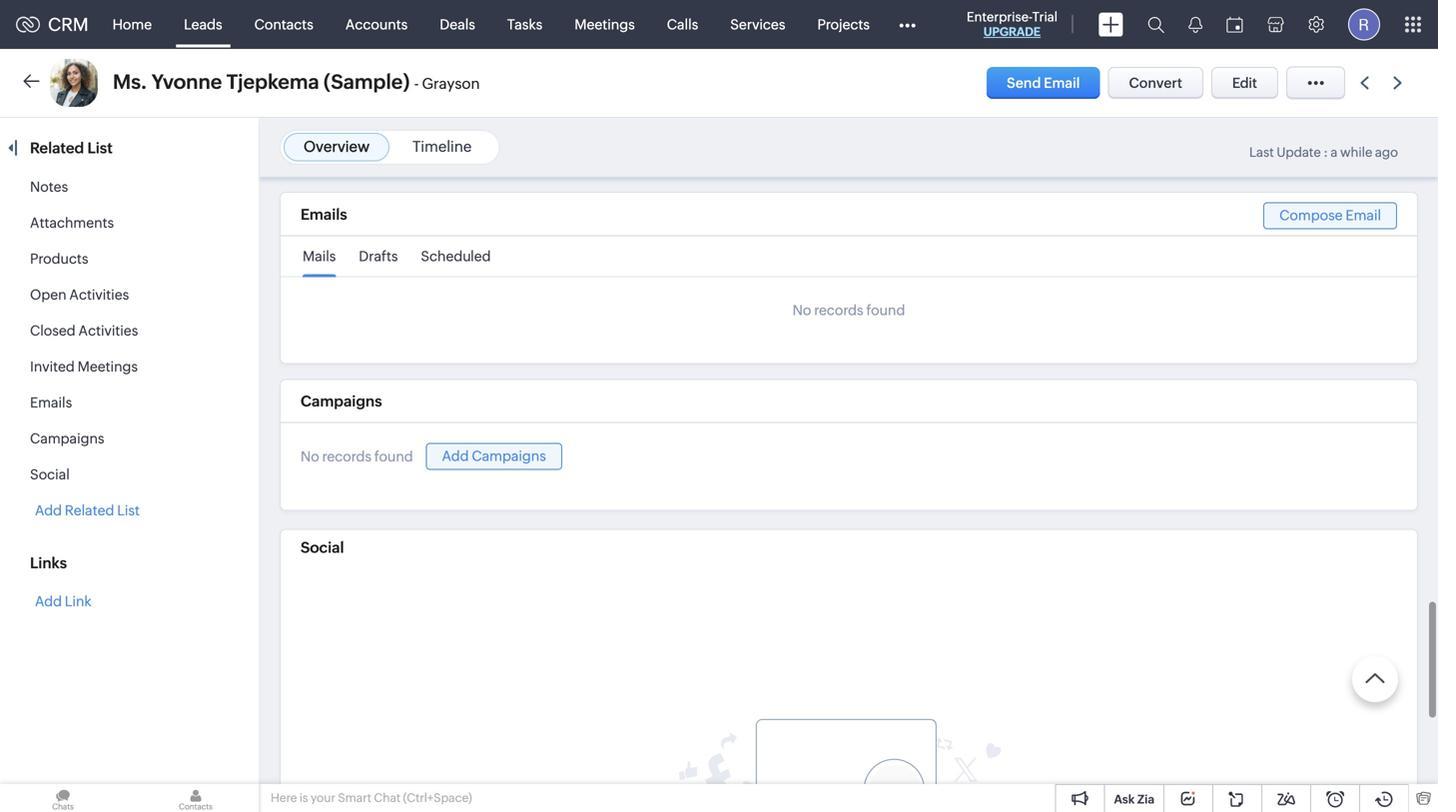 Task type: describe. For each thing, give the bounding box(es) containing it.
calls
[[667, 16, 699, 32]]

send email button
[[987, 67, 1101, 99]]

open activities link
[[30, 287, 129, 303]]

services
[[731, 16, 786, 32]]

previous record image
[[1361, 76, 1370, 89]]

here
[[271, 791, 297, 805]]

:
[[1324, 145, 1329, 160]]

invited
[[30, 359, 75, 375]]

1 vertical spatial related
[[65, 503, 114, 519]]

grayson
[[422, 75, 480, 92]]

invited meetings
[[30, 359, 138, 375]]

contacts image
[[133, 784, 259, 812]]

-
[[415, 75, 419, 92]]

closed activities link
[[30, 323, 138, 339]]

0 vertical spatial emails
[[301, 206, 347, 223]]

0 horizontal spatial found
[[375, 449, 413, 465]]

timeline link
[[413, 138, 472, 155]]

(ctrl+space)
[[403, 791, 472, 805]]

meetings link
[[559, 0, 651, 48]]

tasks
[[508, 16, 543, 32]]

ago
[[1376, 145, 1399, 160]]

convert
[[1130, 75, 1183, 91]]

chat
[[374, 791, 401, 805]]

add campaigns link
[[426, 443, 562, 470]]

chats image
[[0, 784, 126, 812]]

edit
[[1233, 75, 1258, 91]]

attachments link
[[30, 215, 114, 231]]

0 vertical spatial related
[[30, 139, 84, 157]]

1 horizontal spatial social
[[301, 539, 344, 556]]

projects
[[818, 16, 870, 32]]

services link
[[715, 0, 802, 48]]

closed
[[30, 323, 76, 339]]

zia
[[1138, 793, 1155, 806]]

last
[[1250, 145, 1275, 160]]

attachments
[[30, 215, 114, 231]]

create menu element
[[1087, 0, 1136, 48]]

0 vertical spatial found
[[867, 302, 906, 318]]

calls link
[[651, 0, 715, 48]]

add for add link
[[35, 594, 62, 610]]

emails link
[[30, 395, 72, 411]]

last update : a while ago
[[1250, 145, 1399, 160]]

0 vertical spatial records
[[815, 302, 864, 318]]

timeline
[[413, 138, 472, 155]]

Other Modules field
[[886, 8, 929, 40]]

scheduled
[[421, 248, 491, 264]]

enterprise-trial upgrade
[[967, 9, 1058, 38]]

0 horizontal spatial meetings
[[78, 359, 138, 375]]

notes
[[30, 179, 68, 195]]

yvonne
[[152, 70, 222, 93]]

ms. yvonne tjepkema (sample) - grayson
[[113, 70, 480, 93]]

0 vertical spatial list
[[87, 139, 113, 157]]

notes link
[[30, 179, 68, 195]]

social link
[[30, 467, 70, 483]]

upgrade
[[984, 25, 1041, 38]]

search element
[[1136, 0, 1177, 49]]

update
[[1277, 145, 1322, 160]]

0 vertical spatial no
[[793, 302, 812, 318]]

while
[[1341, 145, 1373, 160]]

products link
[[30, 251, 88, 267]]

add related list
[[35, 503, 140, 519]]

edit button
[[1212, 67, 1279, 99]]

trial
[[1033, 9, 1058, 24]]



Task type: vqa. For each thing, say whether or not it's contained in the screenshot.
Deliverability at the top left of the page
no



Task type: locate. For each thing, give the bounding box(es) containing it.
add for add related list
[[35, 503, 62, 519]]

closed activities
[[30, 323, 138, 339]]

crm
[[48, 14, 89, 35]]

campaigns
[[301, 393, 382, 410], [30, 431, 104, 447], [472, 448, 546, 464]]

ask zia
[[1115, 793, 1155, 806]]

1 vertical spatial campaigns
[[30, 431, 104, 447]]

activities
[[69, 287, 129, 303], [78, 323, 138, 339]]

calendar image
[[1227, 16, 1244, 32]]

leads link
[[168, 0, 238, 48]]

activities for closed activities
[[78, 323, 138, 339]]

related down social link
[[65, 503, 114, 519]]

list
[[87, 139, 113, 157], [117, 503, 140, 519]]

1 vertical spatial social
[[301, 539, 344, 556]]

1 vertical spatial meetings
[[78, 359, 138, 375]]

1 horizontal spatial records
[[815, 302, 864, 318]]

a
[[1331, 145, 1338, 160]]

search image
[[1148, 16, 1165, 33]]

home link
[[97, 0, 168, 48]]

here is your smart chat (ctrl+space)
[[271, 791, 472, 805]]

0 vertical spatial meetings
[[575, 16, 635, 32]]

0 vertical spatial campaigns
[[301, 393, 382, 410]]

0 vertical spatial no records found
[[793, 302, 906, 318]]

email right send
[[1044, 75, 1081, 91]]

accounts
[[346, 16, 408, 32]]

signals image
[[1189, 16, 1203, 33]]

0 vertical spatial email
[[1044, 75, 1081, 91]]

1 vertical spatial list
[[117, 503, 140, 519]]

send
[[1007, 75, 1042, 91]]

compose
[[1280, 207, 1344, 223]]

no records found
[[793, 302, 906, 318], [301, 449, 413, 465]]

0 horizontal spatial campaigns
[[30, 431, 104, 447]]

open activities
[[30, 287, 129, 303]]

1 vertical spatial emails
[[30, 395, 72, 411]]

home
[[113, 16, 152, 32]]

ask
[[1115, 793, 1135, 806]]

1 vertical spatial no
[[301, 449, 320, 465]]

1 horizontal spatial emails
[[301, 206, 347, 223]]

email for send email
[[1044, 75, 1081, 91]]

add for add campaigns
[[442, 448, 469, 464]]

activities for open activities
[[69, 287, 129, 303]]

link
[[65, 594, 92, 610]]

contacts link
[[238, 0, 330, 48]]

related
[[30, 139, 84, 157], [65, 503, 114, 519]]

add campaigns
[[442, 448, 546, 464]]

email right "compose"
[[1346, 207, 1382, 223]]

overview
[[304, 138, 370, 155]]

emails down invited
[[30, 395, 72, 411]]

tjepkema
[[227, 70, 319, 93]]

add link
[[35, 594, 92, 610]]

2 horizontal spatial campaigns
[[472, 448, 546, 464]]

deals link
[[424, 0, 492, 48]]

compose email
[[1280, 207, 1382, 223]]

ms.
[[113, 70, 147, 93]]

signals element
[[1177, 0, 1215, 49]]

0 horizontal spatial records
[[322, 449, 372, 465]]

1 vertical spatial email
[[1346, 207, 1382, 223]]

email inside send email button
[[1044, 75, 1081, 91]]

1 vertical spatial records
[[322, 449, 372, 465]]

1 vertical spatial no records found
[[301, 449, 413, 465]]

activities up the invited meetings link
[[78, 323, 138, 339]]

smart
[[338, 791, 372, 805]]

1 horizontal spatial no records found
[[793, 302, 906, 318]]

1 vertical spatial found
[[375, 449, 413, 465]]

profile element
[[1337, 0, 1393, 48]]

1 horizontal spatial found
[[867, 302, 906, 318]]

overview link
[[304, 138, 370, 155]]

profile image
[[1349, 8, 1381, 40]]

invited meetings link
[[30, 359, 138, 375]]

logo image
[[16, 16, 40, 32]]

found
[[867, 302, 906, 318], [375, 449, 413, 465]]

2 vertical spatial campaigns
[[472, 448, 546, 464]]

add
[[442, 448, 469, 464], [35, 503, 62, 519], [35, 594, 62, 610]]

projects link
[[802, 0, 886, 48]]

related list
[[30, 139, 116, 157]]

emails up mails
[[301, 206, 347, 223]]

0 horizontal spatial no
[[301, 449, 320, 465]]

(sample)
[[324, 70, 410, 93]]

is
[[300, 791, 308, 805]]

contacts
[[254, 16, 314, 32]]

send email
[[1007, 75, 1081, 91]]

1 horizontal spatial list
[[117, 503, 140, 519]]

1 horizontal spatial meetings
[[575, 16, 635, 32]]

related up notes link
[[30, 139, 84, 157]]

meetings
[[575, 16, 635, 32], [78, 359, 138, 375]]

0 horizontal spatial list
[[87, 139, 113, 157]]

accounts link
[[330, 0, 424, 48]]

0 horizontal spatial social
[[30, 467, 70, 483]]

2 vertical spatial add
[[35, 594, 62, 610]]

0 vertical spatial social
[[30, 467, 70, 483]]

mails
[[303, 248, 336, 264]]

open
[[30, 287, 67, 303]]

activities up closed activities link
[[69, 287, 129, 303]]

convert button
[[1109, 67, 1204, 99]]

0 horizontal spatial emails
[[30, 395, 72, 411]]

crm link
[[16, 14, 89, 35]]

your
[[311, 791, 336, 805]]

social
[[30, 467, 70, 483], [301, 539, 344, 556]]

1 vertical spatial add
[[35, 503, 62, 519]]

email for compose email
[[1346, 207, 1382, 223]]

0 horizontal spatial no records found
[[301, 449, 413, 465]]

meetings left the calls
[[575, 16, 635, 32]]

1 horizontal spatial no
[[793, 302, 812, 318]]

no
[[793, 302, 812, 318], [301, 449, 320, 465]]

0 vertical spatial add
[[442, 448, 469, 464]]

1 horizontal spatial email
[[1346, 207, 1382, 223]]

1 vertical spatial activities
[[78, 323, 138, 339]]

enterprise-
[[967, 9, 1033, 24]]

links
[[30, 555, 67, 572]]

products
[[30, 251, 88, 267]]

0 vertical spatial activities
[[69, 287, 129, 303]]

records
[[815, 302, 864, 318], [322, 449, 372, 465]]

1 horizontal spatial campaigns
[[301, 393, 382, 410]]

create menu image
[[1099, 12, 1124, 36]]

0 horizontal spatial email
[[1044, 75, 1081, 91]]

leads
[[184, 16, 222, 32]]

next record image
[[1394, 76, 1407, 89]]

deals
[[440, 16, 476, 32]]

tasks link
[[492, 0, 559, 48]]

emails
[[301, 206, 347, 223], [30, 395, 72, 411]]

drafts
[[359, 248, 398, 264]]

campaigns link
[[30, 431, 104, 447]]

meetings down closed activities link
[[78, 359, 138, 375]]

email
[[1044, 75, 1081, 91], [1346, 207, 1382, 223]]



